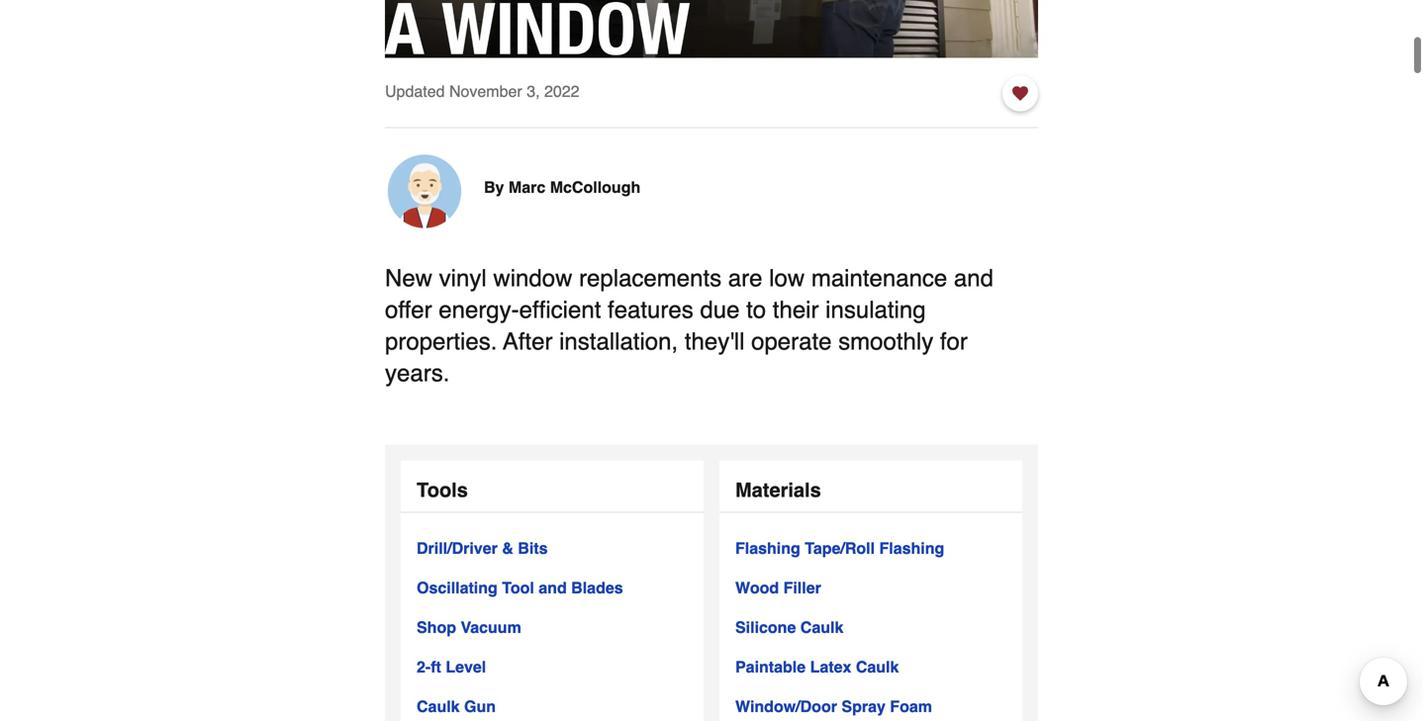 Task type: locate. For each thing, give the bounding box(es) containing it.
0 horizontal spatial and
[[539, 579, 567, 597]]

2-ft level
[[417, 658, 486, 676]]

new vinyl window replacements are low maintenance and offer energy-efficient features due to their insulating properties. after installation, they'll operate smoothly for years.
[[385, 264, 994, 387]]

materials
[[735, 479, 821, 501]]

tool
[[502, 579, 534, 597]]

flashing tape/roll flashing link
[[735, 537, 944, 560]]

low
[[769, 264, 805, 292]]

years.
[[385, 359, 450, 387]]

0 vertical spatial caulk
[[800, 618, 844, 637]]

window/door
[[735, 697, 837, 716]]

they'll
[[685, 328, 745, 355]]

1 vertical spatial caulk
[[856, 658, 899, 676]]

heart filled image
[[1012, 82, 1028, 104]]

caulk down the ft
[[417, 697, 460, 716]]

shop
[[417, 618, 456, 637]]

window
[[493, 264, 572, 292]]

caulk gun
[[417, 697, 496, 716]]

bits
[[518, 539, 548, 557]]

by
[[484, 178, 504, 196]]

0 horizontal spatial caulk
[[417, 697, 460, 716]]

0 vertical spatial and
[[954, 264, 994, 292]]

installation,
[[559, 328, 678, 355]]

latex
[[810, 658, 851, 676]]

features
[[608, 296, 693, 323]]

new
[[385, 264, 432, 292]]

2-
[[417, 658, 431, 676]]

0 horizontal spatial flashing
[[735, 539, 800, 557]]

insulating
[[825, 296, 926, 323]]

and
[[954, 264, 994, 292], [539, 579, 567, 597]]

caulk
[[800, 618, 844, 637], [856, 658, 899, 676], [417, 697, 460, 716]]

paintable latex caulk link
[[735, 655, 899, 679]]

drill/driver & bits
[[417, 539, 548, 557]]

silicone caulk link
[[735, 616, 844, 640]]

replacements
[[579, 264, 722, 292]]

3,
[[527, 82, 540, 100]]

and right tool
[[539, 579, 567, 597]]

paintable latex caulk
[[735, 658, 899, 676]]

drill/driver & bits link
[[417, 537, 548, 560]]

caulk up window/door spray foam insulation link at the right
[[856, 658, 899, 676]]

flashing right tape/roll
[[879, 539, 944, 557]]

1 horizontal spatial flashing
[[879, 539, 944, 557]]

marc
[[509, 178, 546, 196]]

efficient
[[519, 296, 601, 323]]

2-ft level link
[[417, 655, 486, 679]]

maintenance
[[811, 264, 947, 292]]

to
[[746, 296, 766, 323]]

flashing
[[735, 539, 800, 557], [879, 539, 944, 557]]

wood filler
[[735, 579, 821, 597]]

&
[[502, 539, 513, 557]]

1 flashing from the left
[[735, 539, 800, 557]]

flashing up wood filler
[[735, 539, 800, 557]]

1 horizontal spatial caulk
[[800, 618, 844, 637]]

silicone caulk
[[735, 618, 844, 637]]

1 horizontal spatial and
[[954, 264, 994, 292]]

properties.
[[385, 328, 497, 355]]

wood
[[735, 579, 779, 597]]

2 flashing from the left
[[879, 539, 944, 557]]

caulk up paintable latex caulk on the right bottom of the page
[[800, 618, 844, 637]]

and up for
[[954, 264, 994, 292]]



Task type: vqa. For each thing, say whether or not it's contained in the screenshot.
COVERS
no



Task type: describe. For each thing, give the bounding box(es) containing it.
window/door spray foam insulation
[[735, 697, 932, 721]]

shop vacuum link
[[417, 616, 521, 640]]

their
[[773, 296, 819, 323]]

insulation
[[735, 721, 810, 721]]

tools
[[417, 479, 468, 501]]

tape/roll
[[805, 539, 875, 557]]

oscillating tool and blades link
[[417, 576, 623, 600]]

and inside new vinyl window replacements are low maintenance and offer energy-efficient features due to their insulating properties. after installation, they'll operate smoothly for years.
[[954, 264, 994, 292]]

wood filler link
[[735, 576, 821, 600]]

updated
[[385, 82, 445, 100]]

by marc mccollough
[[484, 178, 641, 196]]

oscillating
[[417, 579, 498, 597]]

a video demonstrating how to measure for and install an insert or pocket replacement window. image
[[385, 0, 1038, 58]]

oscillating tool and blades
[[417, 579, 623, 597]]

1 vertical spatial and
[[539, 579, 567, 597]]

filler
[[783, 579, 821, 597]]

vinyl
[[439, 264, 487, 292]]

marc mccollough image
[[385, 152, 464, 231]]

window/door spray foam insulation link
[[735, 695, 1006, 721]]

2 vertical spatial caulk
[[417, 697, 460, 716]]

november
[[449, 82, 522, 100]]

drill/driver
[[417, 539, 498, 557]]

for
[[940, 328, 968, 355]]

ft
[[431, 658, 441, 676]]

paintable
[[735, 658, 806, 676]]

after
[[503, 328, 553, 355]]

vacuum
[[461, 618, 521, 637]]

smoothly
[[838, 328, 933, 355]]

energy-
[[439, 296, 519, 323]]

updated november 3, 2022
[[385, 82, 579, 100]]

silicone
[[735, 618, 796, 637]]

offer
[[385, 296, 432, 323]]

due
[[700, 296, 740, 323]]

2 horizontal spatial caulk
[[856, 658, 899, 676]]

caulk gun link
[[417, 695, 496, 719]]

spray
[[842, 697, 886, 716]]

are
[[728, 264, 762, 292]]

flashing tape/roll flashing
[[735, 539, 944, 557]]

operate
[[751, 328, 832, 355]]

blades
[[571, 579, 623, 597]]

2022
[[544, 82, 579, 100]]

mccollough
[[550, 178, 641, 196]]

shop vacuum
[[417, 618, 521, 637]]

gun
[[464, 697, 496, 716]]

foam
[[890, 697, 932, 716]]

level
[[446, 658, 486, 676]]



